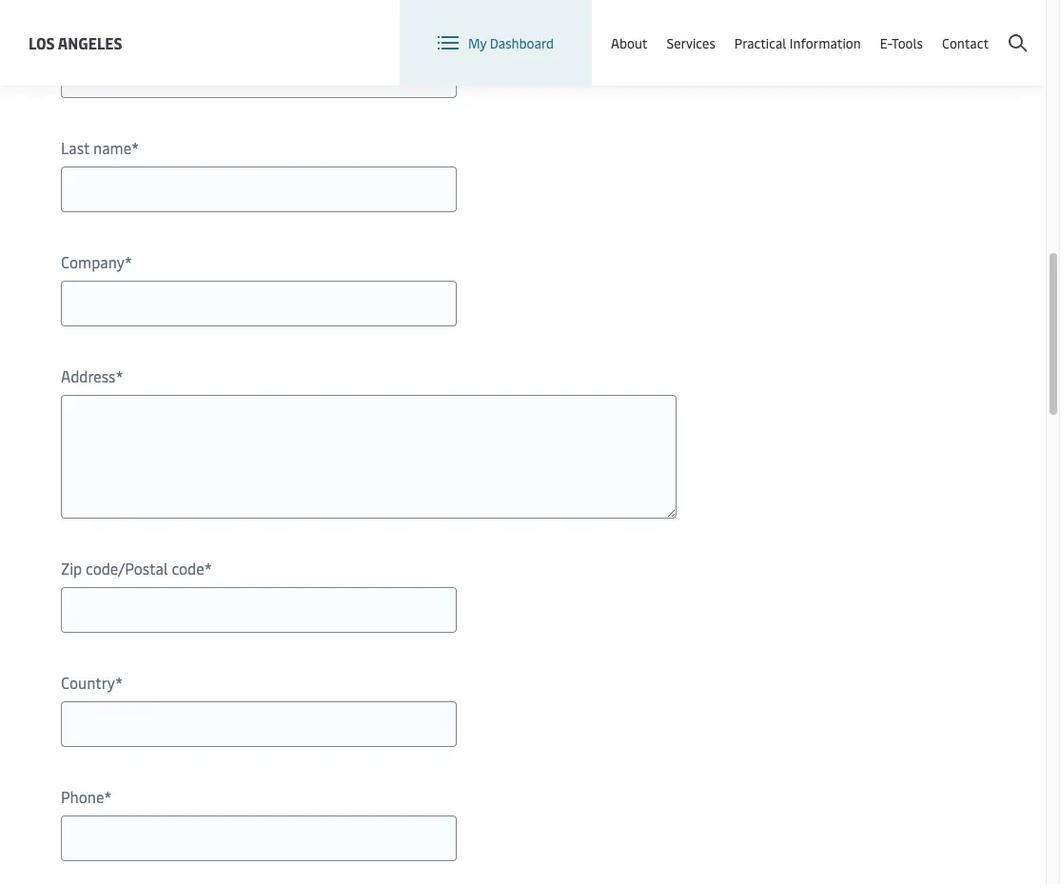 Task type: locate. For each thing, give the bounding box(es) containing it.
code/postal
[[86, 558, 168, 579]]

last name
[[61, 137, 131, 158]]

name for last name
[[93, 137, 131, 158]]

Zip code/Postal code text field
[[61, 587, 457, 633]]

information
[[790, 34, 861, 52]]

menu
[[921, 18, 960, 39]]

practical information button
[[735, 0, 861, 86]]

dashboard
[[490, 34, 554, 52]]

zip
[[61, 558, 82, 579]]

los angeles link
[[29, 31, 122, 55]]

0 vertical spatial name
[[95, 23, 133, 44]]

global menu
[[874, 18, 960, 39]]

code
[[172, 558, 204, 579]]

practical
[[735, 34, 787, 52]]

address
[[61, 366, 116, 386]]

e-tools button
[[880, 0, 923, 86]]

First name text field
[[61, 52, 457, 98]]

name right last
[[93, 137, 131, 158]]

name
[[95, 23, 133, 44], [93, 137, 131, 158]]

phone
[[61, 786, 104, 807]]

about button
[[611, 0, 648, 86]]

global menu button
[[832, 0, 979, 57]]

Company text field
[[61, 281, 457, 326]]

angeles
[[58, 32, 122, 53]]

company
[[61, 251, 125, 272]]

name for first name
[[95, 23, 133, 44]]

services
[[667, 34, 716, 52]]

Last name text field
[[61, 167, 457, 212]]

practical information
[[735, 34, 861, 52]]

global
[[874, 18, 918, 39]]

e-tools
[[880, 34, 923, 52]]

about
[[611, 34, 648, 52]]

first name
[[61, 23, 133, 44]]

name right first
[[95, 23, 133, 44]]

Address text field
[[61, 395, 677, 519]]

1 vertical spatial name
[[93, 137, 131, 158]]

e-
[[880, 34, 892, 52]]

tools
[[892, 34, 923, 52]]



Task type: describe. For each thing, give the bounding box(es) containing it.
my
[[468, 34, 487, 52]]

services button
[[667, 0, 716, 86]]

zip code/postal code
[[61, 558, 204, 579]]

los angeles
[[29, 32, 122, 53]]

my dashboard button
[[438, 0, 554, 86]]

country
[[61, 672, 115, 693]]

Country text field
[[61, 702, 457, 747]]

contact button
[[942, 0, 989, 86]]

last
[[61, 137, 90, 158]]

my dashboard
[[468, 34, 554, 52]]

los
[[29, 32, 55, 53]]

first
[[61, 23, 92, 44]]

contact
[[942, 34, 989, 52]]

Phone telephone field
[[61, 816, 457, 861]]



Task type: vqa. For each thing, say whether or not it's contained in the screenshot.
From
no



